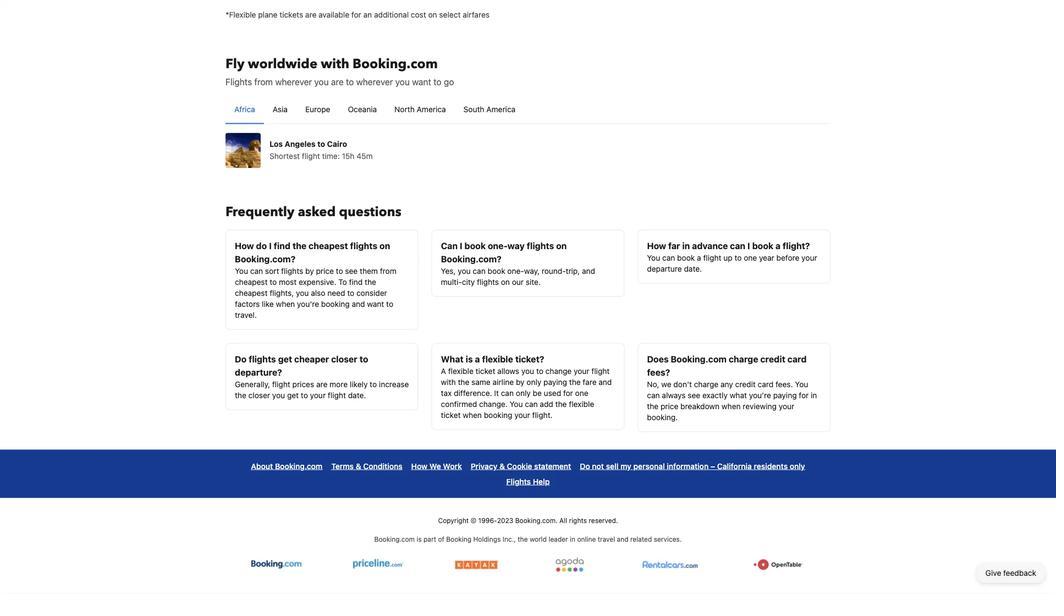 Task type: vqa. For each thing, say whether or not it's contained in the screenshot.
ROOM
no



Task type: describe. For each thing, give the bounding box(es) containing it.
do not sell my personal information – california residents only
[[580, 462, 805, 471]]

*flexible plane tickets are available for an additional cost on select airfares
[[226, 10, 490, 19]]

way,
[[524, 267, 540, 276]]

and inside how do i find the cheapest flights on booking.com? you can sort flights by price to see them from cheapest to most expensive. to find the cheapest flights, you also need to consider factors like when you're booking and want to travel.
[[352, 300, 365, 309]]

0 vertical spatial ticket
[[476, 367, 495, 376]]

you inside do flights get cheaper closer to departure? generally, flight prices are more likely to increase the closer you get to your flight date.
[[272, 391, 285, 400]]

you inside does booking.com charge credit card fees? no, we don't charge any credit card fees. you can always see exactly what you're paying for in the price breakdown when reviewing your booking.
[[795, 380, 809, 389]]

can inside how do i find the cheapest flights on booking.com? you can sort flights by price to see them from cheapest to most expensive. to find the cheapest flights, you also need to consider factors like when you're booking and want to travel.
[[250, 267, 263, 276]]

how we work
[[411, 462, 462, 471]]

round-
[[542, 267, 566, 276]]

to up oceania at the top of page
[[346, 77, 354, 87]]

0 vertical spatial get
[[278, 354, 292, 365]]

our
[[512, 278, 524, 287]]

flights up most
[[281, 267, 303, 276]]

booking.com? inside the can i book one-way flights on booking.com? yes, you can book one-way, round-trip, and multi-city flights on our site.
[[441, 254, 502, 264]]

what
[[730, 391, 747, 400]]

about
[[251, 462, 273, 471]]

to right need
[[347, 289, 354, 298]]

are inside do flights get cheaper closer to departure? generally, flight prices are more likely to increase the closer you get to your flight date.
[[316, 380, 328, 389]]

the inside does booking.com charge credit card fees? no, we don't charge any credit card fees. you can always see exactly what you're paying for in the price breakdown when reviewing your booking.
[[647, 402, 659, 411]]

1 vertical spatial only
[[516, 389, 531, 398]]

2 vertical spatial only
[[790, 462, 805, 471]]

work
[[443, 462, 462, 471]]

want inside fly worldwide with booking.com flights from wherever you are to wherever you want to go
[[412, 77, 431, 87]]

plane
[[258, 10, 278, 19]]

europe button
[[297, 95, 339, 124]]

how we work link
[[411, 459, 462, 474]]

the down "used"
[[556, 400, 567, 409]]

asia
[[273, 105, 288, 114]]

privacy & cookie statement link
[[471, 459, 571, 474]]

0 vertical spatial only
[[527, 378, 542, 387]]

opentable image
[[753, 558, 805, 572]]

cookie
[[507, 462, 532, 471]]

leader
[[549, 536, 568, 544]]

to up "likely"
[[360, 354, 368, 365]]

in inside how far in advance can i book a flight? you can book a flight up to one year before your departure date.
[[683, 241, 690, 251]]

year
[[759, 253, 775, 262]]

like
[[262, 300, 274, 309]]

give feedback
[[986, 569, 1037, 578]]

to down consider
[[386, 300, 393, 309]]

1 horizontal spatial charge
[[729, 354, 759, 365]]

the down "frequently asked questions"
[[293, 241, 307, 251]]

holdings
[[473, 536, 501, 544]]

0 horizontal spatial flexible
[[448, 367, 474, 376]]

south america
[[464, 105, 516, 114]]

booking.com right about
[[275, 462, 323, 471]]

sell
[[606, 462, 619, 471]]

0 vertical spatial credit
[[761, 354, 786, 365]]

1996-
[[478, 517, 497, 525]]

additional
[[374, 10, 409, 19]]

priceline.com image
[[353, 558, 403, 572]]

always
[[662, 391, 686, 400]]

1 vertical spatial credit
[[735, 380, 756, 389]]

the right inc.,
[[518, 536, 528, 544]]

booking
[[446, 536, 472, 544]]

2 vertical spatial cheapest
[[235, 289, 268, 298]]

1 horizontal spatial flights
[[507, 477, 531, 486]]

you're
[[297, 300, 319, 309]]

1 vertical spatial one-
[[508, 267, 524, 276]]

you up north
[[395, 77, 410, 87]]

them
[[360, 267, 378, 276]]

help
[[533, 477, 550, 486]]

rights
[[569, 517, 587, 525]]

do
[[256, 241, 267, 251]]

in inside does booking.com charge credit card fees? no, we don't charge any credit card fees. you can always see exactly what you're paying for in the price breakdown when reviewing your booking.
[[811, 391, 817, 400]]

you up europe
[[314, 77, 329, 87]]

north america
[[395, 105, 446, 114]]

can up departure
[[663, 253, 675, 262]]

by inside how do i find the cheapest flights on booking.com? you can sort flights by price to see them from cheapest to most expensive. to find the cheapest flights, you also need to consider factors like when you're booking and want to travel.
[[305, 267, 314, 276]]

from inside how do i find the cheapest flights on booking.com? you can sort flights by price to see them from cheapest to most expensive. to find the cheapest flights, you also need to consider factors like when you're booking and want to travel.
[[380, 267, 397, 276]]

cheaper
[[294, 354, 329, 365]]

part
[[424, 536, 436, 544]]

1 wherever from the left
[[275, 77, 312, 87]]

give
[[986, 569, 1002, 578]]

flights right 'way'
[[527, 241, 554, 251]]

south
[[464, 105, 485, 114]]

add
[[540, 400, 553, 409]]

fees?
[[647, 367, 670, 378]]

booking.
[[647, 413, 678, 422]]

angeles
[[285, 139, 316, 149]]

you inside how far in advance can i book a flight? you can book a flight up to one year before your departure date.
[[647, 253, 660, 262]]

1 horizontal spatial a
[[697, 253, 701, 262]]

0 vertical spatial one-
[[488, 241, 508, 251]]

we
[[662, 380, 672, 389]]

booking.com inside does booking.com charge credit card fees? no, we don't charge any credit card fees. you can always see exactly what you're paying for in the price breakdown when reviewing your booking.
[[671, 354, 727, 365]]

you inside how do i find the cheapest flights on booking.com? you can sort flights by price to see them from cheapest to most expensive. to find the cheapest flights, you also need to consider factors like when you're booking and want to travel.
[[296, 289, 309, 298]]

agoda image
[[551, 558, 589, 572]]

departure?
[[235, 367, 282, 378]]

flight left the prices
[[272, 380, 290, 389]]

0 vertical spatial closer
[[331, 354, 358, 365]]

oceania
[[348, 105, 377, 114]]

on inside how do i find the cheapest flights on booking.com? you can sort flights by price to see them from cheapest to most expensive. to find the cheapest flights, you also need to consider factors like when you're booking and want to travel.
[[380, 241, 390, 251]]

before
[[777, 253, 800, 262]]

trip,
[[566, 267, 580, 276]]

to down the prices
[[301, 391, 308, 400]]

increase
[[379, 380, 409, 389]]

flight.
[[532, 411, 553, 420]]

1 vertical spatial get
[[287, 391, 299, 400]]

45m
[[357, 152, 373, 161]]

personal
[[634, 462, 665, 471]]

north america button
[[386, 95, 455, 124]]

booking.com.
[[515, 517, 558, 525]]

do for not
[[580, 462, 590, 471]]

africa button
[[226, 95, 264, 124]]

yes,
[[441, 267, 456, 276]]

give feedback button
[[977, 563, 1045, 583]]

and inside what is a flexible ticket? a flexible ticket allows you to change your flight with the same airline by only paying the fare and tax difference. it can only be used for one confirmed change. you can add the flexible ticket when booking your flight.
[[599, 378, 612, 387]]

to up to
[[336, 267, 343, 276]]

on left our
[[501, 278, 510, 287]]

you inside what is a flexible ticket? a flexible ticket allows you to change your flight with the same airline by only paying the fare and tax difference. it can only be used for one confirmed change. you can add the flexible ticket when booking your flight.
[[522, 367, 534, 376]]

terms & conditions link
[[331, 459, 403, 474]]

los angeles to cairo image
[[226, 133, 261, 168]]

tax
[[441, 389, 452, 398]]

can up up
[[730, 241, 746, 251]]

travel
[[598, 536, 615, 544]]

0 horizontal spatial in
[[570, 536, 576, 544]]

with inside what is a flexible ticket? a flexible ticket allows you to change your flight with the same airline by only paying the fare and tax difference. it can only be used for one confirmed change. you can add the flexible ticket when booking your flight.
[[441, 378, 456, 387]]

los
[[270, 139, 283, 149]]

is for what
[[466, 354, 473, 365]]

to inside what is a flexible ticket? a flexible ticket allows you to change your flight with the same airline by only paying the fare and tax difference. it can only be used for one confirmed change. you can add the flexible ticket when booking your flight.
[[536, 367, 544, 376]]

1 horizontal spatial card
[[788, 354, 807, 365]]

expensive.
[[299, 278, 336, 287]]

for inside what is a flexible ticket? a flexible ticket allows you to change your flight with the same airline by only paying the fare and tax difference. it can only be used for one confirmed change. you can add the flexible ticket when booking your flight.
[[563, 389, 573, 398]]

about booking.com
[[251, 462, 323, 471]]

frequently
[[226, 203, 295, 221]]

2023
[[497, 517, 514, 525]]

you're
[[749, 391, 771, 400]]

and right travel
[[617, 536, 629, 544]]

& for privacy
[[500, 462, 505, 471]]

0 horizontal spatial charge
[[694, 380, 719, 389]]

frequently asked questions
[[226, 203, 402, 221]]

0 vertical spatial a
[[776, 241, 781, 251]]

–
[[711, 462, 715, 471]]

are inside fly worldwide with booking.com flights from wherever you are to wherever you want to go
[[331, 77, 344, 87]]

1 vertical spatial find
[[349, 278, 363, 287]]

my
[[621, 462, 632, 471]]

flights up the them
[[350, 241, 378, 251]]

flight inside how far in advance can i book a flight? you can book a flight up to one year before your departure date.
[[703, 253, 722, 262]]

reviewing
[[743, 402, 777, 411]]

for inside does booking.com charge credit card fees? no, we don't charge any credit card fees. you can always see exactly what you're paying for in the price breakdown when reviewing your booking.
[[799, 391, 809, 400]]

the up difference.
[[458, 378, 470, 387]]

flight inside 'los angeles to cairo shortest flight time: 15h 45m'
[[302, 152, 320, 161]]

booking.com up priceline.com image
[[375, 536, 415, 544]]

1 vertical spatial cheapest
[[235, 278, 268, 287]]

fly worldwide with booking.com flights from wherever you are to wherever you want to go
[[226, 55, 454, 87]]

do for flights
[[235, 354, 247, 365]]

booking inside how do i find the cheapest flights on booking.com? you can sort flights by price to see them from cheapest to most expensive. to find the cheapest flights, you also need to consider factors like when you're booking and want to travel.
[[321, 300, 350, 309]]

los angeles to cairo shortest flight time: 15h 45m
[[270, 139, 373, 161]]

can right it
[[501, 389, 514, 398]]

on right cost
[[428, 10, 437, 19]]

need
[[328, 289, 345, 298]]

exactly
[[703, 391, 728, 400]]

north
[[395, 105, 415, 114]]

travel.
[[235, 311, 257, 320]]

time:
[[322, 152, 340, 161]]

when inside how do i find the cheapest flights on booking.com? you can sort flights by price to see them from cheapest to most expensive. to find the cheapest flights, you also need to consider factors like when you're booking and want to travel.
[[276, 300, 295, 309]]

booking inside what is a flexible ticket? a flexible ticket allows you to change your flight with the same airline by only paying the fare and tax difference. it can only be used for one confirmed change. you can add the flexible ticket when booking your flight.
[[484, 411, 513, 420]]

price inside does booking.com charge credit card fees? no, we don't charge any credit card fees. you can always see exactly what you're paying for in the price breakdown when reviewing your booking.
[[661, 402, 679, 411]]

to right "likely"
[[370, 380, 377, 389]]

a
[[441, 367, 446, 376]]

paying inside what is a flexible ticket? a flexible ticket allows you to change your flight with the same airline by only paying the fare and tax difference. it can only be used for one confirmed change. you can add the flexible ticket when booking your flight.
[[544, 378, 567, 387]]

book up the year at the right of the page
[[753, 241, 774, 251]]

flights help
[[507, 477, 550, 486]]

i inside the can i book one-way flights on booking.com? yes, you can book one-way, round-trip, and multi-city flights on our site.
[[460, 241, 463, 251]]



Task type: locate. For each thing, give the bounding box(es) containing it.
1 horizontal spatial wherever
[[356, 77, 393, 87]]

privacy & cookie statement
[[471, 462, 571, 471]]

can inside does booking.com charge credit card fees? no, we don't charge any credit card fees. you can always see exactly what you're paying for in the price breakdown when reviewing your booking.
[[647, 391, 660, 400]]

2 horizontal spatial a
[[776, 241, 781, 251]]

book left way,
[[488, 267, 505, 276]]

europe
[[305, 105, 330, 114]]

flights help link
[[507, 474, 550, 490]]

one inside how far in advance can i book a flight? you can book a flight up to one year before your departure date.
[[744, 253, 757, 262]]

date. inside do flights get cheaper closer to departure? generally, flight prices are more likely to increase the closer you get to your flight date.
[[348, 391, 366, 400]]

book right can
[[465, 241, 486, 251]]

asia button
[[264, 95, 297, 124]]

can inside the can i book one-way flights on booking.com? yes, you can book one-way, round-trip, and multi-city flights on our site.
[[473, 267, 486, 276]]

see inside does booking.com charge credit card fees? no, we don't charge any credit card fees. you can always see exactly what you're paying for in the price breakdown when reviewing your booking.
[[688, 391, 701, 400]]

0 horizontal spatial wherever
[[275, 77, 312, 87]]

ticket down confirmed
[[441, 411, 461, 420]]

consider
[[357, 289, 387, 298]]

one-
[[488, 241, 508, 251], [508, 267, 524, 276]]

your inside does booking.com charge credit card fees? no, we don't charge any credit card fees. you can always see exactly what you're paying for in the price breakdown when reviewing your booking.
[[779, 402, 795, 411]]

does
[[647, 354, 669, 365]]

1 & from the left
[[356, 462, 361, 471]]

online
[[577, 536, 596, 544]]

prices
[[292, 380, 314, 389]]

wherever down worldwide
[[275, 77, 312, 87]]

booking down change.
[[484, 411, 513, 420]]

rentalcars image
[[641, 558, 701, 572]]

3 i from the left
[[748, 241, 750, 251]]

flexible down fare
[[569, 400, 594, 409]]

1 booking.com? from the left
[[235, 254, 296, 264]]

2 booking.com? from the left
[[441, 254, 502, 264]]

0 vertical spatial with
[[321, 55, 349, 73]]

2 vertical spatial in
[[570, 536, 576, 544]]

1 horizontal spatial with
[[441, 378, 456, 387]]

in right the you're
[[811, 391, 817, 400]]

0 horizontal spatial how
[[235, 241, 254, 251]]

far
[[668, 241, 680, 251]]

0 horizontal spatial by
[[305, 267, 314, 276]]

0 horizontal spatial booking.com?
[[235, 254, 296, 264]]

0 vertical spatial want
[[412, 77, 431, 87]]

your down "fees."
[[779, 402, 795, 411]]

and inside the can i book one-way flights on booking.com? yes, you can book one-way, round-trip, and multi-city flights on our site.
[[582, 267, 595, 276]]

america for north america
[[417, 105, 446, 114]]

0 horizontal spatial one
[[575, 389, 589, 398]]

in right the far
[[683, 241, 690, 251]]

not
[[592, 462, 604, 471]]

15h
[[342, 152, 355, 161]]

1 i from the left
[[269, 241, 272, 251]]

booking.com image
[[252, 558, 302, 572]]

do left not
[[580, 462, 590, 471]]

1 vertical spatial closer
[[249, 391, 270, 400]]

an
[[363, 10, 372, 19]]

worldwide
[[248, 55, 318, 73]]

i inside how do i find the cheapest flights on booking.com? you can sort flights by price to see them from cheapest to most expensive. to find the cheapest flights, you also need to consider factors like when you're booking and want to travel.
[[269, 241, 272, 251]]

any
[[721, 380, 733, 389]]

1 horizontal spatial booking
[[484, 411, 513, 420]]

by inside what is a flexible ticket? a flexible ticket allows you to change your flight with the same airline by only paying the fare and tax difference. it can only be used for one confirmed change. you can add the flexible ticket when booking your flight.
[[516, 378, 525, 387]]

can up city
[[473, 267, 486, 276]]

kayak image
[[455, 558, 499, 572]]

1 horizontal spatial find
[[349, 278, 363, 287]]

1 horizontal spatial want
[[412, 77, 431, 87]]

you up city
[[458, 267, 471, 276]]

paying up "used"
[[544, 378, 567, 387]]

get left cheaper at left
[[278, 354, 292, 365]]

booking
[[321, 300, 350, 309], [484, 411, 513, 420]]

want inside how do i find the cheapest flights on booking.com? you can sort flights by price to see them from cheapest to most expensive. to find the cheapest flights, you also need to consider factors like when you're booking and want to travel.
[[367, 300, 384, 309]]

card up "fees."
[[788, 354, 807, 365]]

i
[[269, 241, 272, 251], [460, 241, 463, 251], [748, 241, 750, 251]]

on up round-
[[556, 241, 567, 251]]

0 vertical spatial in
[[683, 241, 690, 251]]

1 horizontal spatial date.
[[684, 264, 702, 273]]

1 horizontal spatial closer
[[331, 354, 358, 365]]

paying inside does booking.com charge credit card fees? no, we don't charge any credit card fees. you can always see exactly what you're paying for in the price breakdown when reviewing your booking.
[[774, 391, 797, 400]]

flights inside do flights get cheaper closer to departure? generally, flight prices are more likely to increase the closer you get to your flight date.
[[249, 354, 276, 365]]

1 vertical spatial in
[[811, 391, 817, 400]]

want left go
[[412, 77, 431, 87]]

1 vertical spatial charge
[[694, 380, 719, 389]]

america inside north america button
[[417, 105, 446, 114]]

1 horizontal spatial see
[[688, 391, 701, 400]]

how inside how do i find the cheapest flights on booking.com? you can sort flights by price to see them from cheapest to most expensive. to find the cheapest flights, you also need to consider factors like when you're booking and want to travel.
[[235, 241, 254, 251]]

can down be
[[525, 400, 538, 409]]

only up be
[[527, 378, 542, 387]]

a
[[776, 241, 781, 251], [697, 253, 701, 262], [475, 354, 480, 365]]

tab list
[[226, 95, 831, 125]]

0 horizontal spatial from
[[254, 77, 273, 87]]

booking down need
[[321, 300, 350, 309]]

1 horizontal spatial america
[[487, 105, 516, 114]]

generally,
[[235, 380, 270, 389]]

1 horizontal spatial in
[[683, 241, 690, 251]]

by
[[305, 267, 314, 276], [516, 378, 525, 387]]

0 horizontal spatial paying
[[544, 378, 567, 387]]

oceania button
[[339, 95, 386, 124]]

do up departure?
[[235, 354, 247, 365]]

0 vertical spatial see
[[345, 267, 358, 276]]

be
[[533, 389, 542, 398]]

america inside south america button
[[487, 105, 516, 114]]

how for how far in advance can i book a flight?
[[647, 241, 666, 251]]

flights,
[[270, 289, 294, 298]]

no,
[[647, 380, 660, 389]]

change.
[[479, 400, 508, 409]]

flights right city
[[477, 278, 499, 287]]

find
[[274, 241, 291, 251], [349, 278, 363, 287]]

& for terms
[[356, 462, 361, 471]]

is right what
[[466, 354, 473, 365]]

i right can
[[460, 241, 463, 251]]

1 vertical spatial flexible
[[448, 367, 474, 376]]

do
[[235, 354, 247, 365], [580, 462, 590, 471]]

0 vertical spatial find
[[274, 241, 291, 251]]

find right do
[[274, 241, 291, 251]]

1 vertical spatial card
[[758, 380, 774, 389]]

price
[[316, 267, 334, 276], [661, 402, 679, 411]]

one left the year at the right of the page
[[744, 253, 757, 262]]

does booking.com charge credit card fees? no, we don't charge any credit card fees. you can always see exactly what you're paying for in the price breakdown when reviewing your booking.
[[647, 354, 817, 422]]

0 vertical spatial charge
[[729, 354, 759, 365]]

find right to
[[349, 278, 363, 287]]

1 horizontal spatial when
[[463, 411, 482, 420]]

one down fare
[[575, 389, 589, 398]]

for right "used"
[[563, 389, 573, 398]]

can
[[441, 241, 458, 251]]

from right the them
[[380, 267, 397, 276]]

and right trip,
[[582, 267, 595, 276]]

ticket
[[476, 367, 495, 376], [441, 411, 461, 420]]

services.
[[654, 536, 682, 544]]

0 vertical spatial flights
[[226, 77, 252, 87]]

you left sort
[[235, 267, 248, 276]]

for left an
[[352, 10, 361, 19]]

get
[[278, 354, 292, 365], [287, 391, 299, 400]]

1 horizontal spatial i
[[460, 241, 463, 251]]

price inside how do i find the cheapest flights on booking.com? you can sort flights by price to see them from cheapest to most expensive. to find the cheapest flights, you also need to consider factors like when you're booking and want to travel.
[[316, 267, 334, 276]]

can left sort
[[250, 267, 263, 276]]

related
[[631, 536, 652, 544]]

1 vertical spatial one
[[575, 389, 589, 398]]

0 horizontal spatial price
[[316, 267, 334, 276]]

1 vertical spatial flights
[[507, 477, 531, 486]]

2 horizontal spatial in
[[811, 391, 817, 400]]

are right the tickets
[[305, 10, 317, 19]]

0 horizontal spatial card
[[758, 380, 774, 389]]

1 horizontal spatial how
[[411, 462, 428, 471]]

world
[[530, 536, 547, 544]]

2 horizontal spatial flexible
[[569, 400, 594, 409]]

difference.
[[454, 389, 492, 398]]

you inside what is a flexible ticket? a flexible ticket allows you to change your flight with the same airline by only paying the fare and tax difference. it can only be used for one confirmed change. you can add the flexible ticket when booking your flight.
[[510, 400, 523, 409]]

we
[[430, 462, 441, 471]]

get down the prices
[[287, 391, 299, 400]]

closer down generally,
[[249, 391, 270, 400]]

the down generally,
[[235, 391, 246, 400]]

flight down more
[[328, 391, 346, 400]]

0 horizontal spatial want
[[367, 300, 384, 309]]

statement
[[534, 462, 571, 471]]

how left we
[[411, 462, 428, 471]]

cairo
[[327, 139, 347, 149]]

0 vertical spatial from
[[254, 77, 273, 87]]

1 horizontal spatial flexible
[[482, 354, 513, 365]]

it
[[494, 389, 499, 398]]

charge up any at the bottom of the page
[[729, 354, 759, 365]]

0 vertical spatial do
[[235, 354, 247, 365]]

0 horizontal spatial &
[[356, 462, 361, 471]]

see up the breakdown
[[688, 391, 701, 400]]

0 vertical spatial is
[[466, 354, 473, 365]]

flight down the advance
[[703, 253, 722, 262]]

0 horizontal spatial ticket
[[441, 411, 461, 420]]

do not sell my personal information – california residents only link
[[580, 459, 805, 474]]

booking.com inside fly worldwide with booking.com flights from wherever you are to wherever you want to go
[[353, 55, 438, 73]]

0 vertical spatial by
[[305, 267, 314, 276]]

2 wherever from the left
[[356, 77, 393, 87]]

0 vertical spatial cheapest
[[309, 241, 348, 251]]

2 horizontal spatial how
[[647, 241, 666, 251]]

1 vertical spatial booking
[[484, 411, 513, 420]]

0 vertical spatial date.
[[684, 264, 702, 273]]

0 vertical spatial booking
[[321, 300, 350, 309]]

flights inside fly worldwide with booking.com flights from wherever you are to wherever you want to go
[[226, 77, 252, 87]]

your up fare
[[574, 367, 590, 376]]

your left the "flight."
[[515, 411, 530, 420]]

africa
[[234, 105, 255, 114]]

your inside how far in advance can i book a flight? you can book a flight up to one year before your departure date.
[[802, 253, 818, 262]]

reserved.
[[589, 517, 618, 525]]

privacy
[[471, 462, 498, 471]]

multi-
[[441, 278, 462, 287]]

0 vertical spatial price
[[316, 267, 334, 276]]

likely
[[350, 380, 368, 389]]

allows
[[498, 367, 519, 376]]

book down the far
[[677, 253, 695, 262]]

in left online
[[570, 536, 576, 544]]

0 vertical spatial flexible
[[482, 354, 513, 365]]

1 america from the left
[[417, 105, 446, 114]]

with inside fly worldwide with booking.com flights from wherever you are to wherever you want to go
[[321, 55, 349, 73]]

to down ticket?
[[536, 367, 544, 376]]

flight inside what is a flexible ticket? a flexible ticket allows you to change your flight with the same airline by only paying the fare and tax difference. it can only be used for one confirmed change. you can add the flexible ticket when booking your flight.
[[592, 367, 610, 376]]

conditions
[[363, 462, 403, 471]]

0 horizontal spatial when
[[276, 300, 295, 309]]

see up to
[[345, 267, 358, 276]]

when inside what is a flexible ticket? a flexible ticket allows you to change your flight with the same airline by only paying the fare and tax difference. it can only be used for one confirmed change. you can add the flexible ticket when booking your flight.
[[463, 411, 482, 420]]

flight up fare
[[592, 367, 610, 376]]

0 vertical spatial are
[[305, 10, 317, 19]]

fees.
[[776, 380, 793, 389]]

when inside does booking.com charge credit card fees? no, we don't charge any credit card fees. you can always see exactly what you're paying for in the price breakdown when reviewing your booking.
[[722, 402, 741, 411]]

fly
[[226, 55, 245, 73]]

1 vertical spatial is
[[417, 536, 422, 544]]

what is a flexible ticket? a flexible ticket allows you to change your flight with the same airline by only paying the fare and tax difference. it can only be used for one confirmed change. you can add the flexible ticket when booking your flight.
[[441, 354, 612, 420]]

i right do
[[269, 241, 272, 251]]

you down departure?
[[272, 391, 285, 400]]

booking.com up north
[[353, 55, 438, 73]]

and down consider
[[352, 300, 365, 309]]

inc.,
[[503, 536, 516, 544]]

can
[[730, 241, 746, 251], [663, 253, 675, 262], [250, 267, 263, 276], [473, 267, 486, 276], [501, 389, 514, 398], [647, 391, 660, 400], [525, 400, 538, 409]]

1 vertical spatial by
[[516, 378, 525, 387]]

one
[[744, 253, 757, 262], [575, 389, 589, 398]]

booking.com
[[353, 55, 438, 73], [671, 354, 727, 365], [275, 462, 323, 471], [375, 536, 415, 544]]

0 horizontal spatial with
[[321, 55, 349, 73]]

0 horizontal spatial date.
[[348, 391, 366, 400]]

credit up "fees."
[[761, 354, 786, 365]]

what
[[441, 354, 464, 365]]

2 america from the left
[[487, 105, 516, 114]]

booking.com? up city
[[441, 254, 502, 264]]

1 horizontal spatial price
[[661, 402, 679, 411]]

1 vertical spatial are
[[331, 77, 344, 87]]

0 horizontal spatial closer
[[249, 391, 270, 400]]

1 vertical spatial from
[[380, 267, 397, 276]]

how inside how far in advance can i book a flight? you can book a flight up to one year before your departure date.
[[647, 241, 666, 251]]

south america button
[[455, 95, 525, 124]]

way
[[508, 241, 525, 251]]

how far in advance can i book a flight? you can book a flight up to one year before your departure date.
[[647, 241, 818, 273]]

0 horizontal spatial booking
[[321, 300, 350, 309]]

flexible up allows
[[482, 354, 513, 365]]

closer up more
[[331, 354, 358, 365]]

©
[[471, 517, 477, 525]]

to down sort
[[270, 278, 277, 287]]

shortest
[[270, 152, 300, 161]]

with up europe
[[321, 55, 349, 73]]

closer
[[331, 354, 358, 365], [249, 391, 270, 400]]

0 horizontal spatial for
[[352, 10, 361, 19]]

asked
[[298, 203, 336, 221]]

you
[[314, 77, 329, 87], [395, 77, 410, 87], [458, 267, 471, 276], [296, 289, 309, 298], [522, 367, 534, 376], [272, 391, 285, 400]]

1 horizontal spatial &
[[500, 462, 505, 471]]

flights up departure?
[[249, 354, 276, 365]]

1 vertical spatial price
[[661, 402, 679, 411]]

to inside 'los angeles to cairo shortest flight time: 15h 45m'
[[317, 139, 325, 149]]

residents
[[754, 462, 788, 471]]

charge
[[729, 354, 759, 365], [694, 380, 719, 389]]

a up same
[[475, 354, 480, 365]]

to left go
[[434, 77, 442, 87]]

date. inside how far in advance can i book a flight? you can book a flight up to one year before your departure date.
[[684, 264, 702, 273]]

the up consider
[[365, 278, 376, 287]]

with up tax in the bottom left of the page
[[441, 378, 456, 387]]

is inside what is a flexible ticket? a flexible ticket allows you to change your flight with the same airline by only paying the fare and tax difference. it can only be used for one confirmed change. you can add the flexible ticket when booking your flight.
[[466, 354, 473, 365]]

do inside do flights get cheaper closer to departure? generally, flight prices are more likely to increase the closer you get to your flight date.
[[235, 354, 247, 365]]

0 horizontal spatial find
[[274, 241, 291, 251]]

america for south america
[[487, 105, 516, 114]]

0 horizontal spatial america
[[417, 105, 446, 114]]

1 vertical spatial paying
[[774, 391, 797, 400]]

departure
[[647, 264, 682, 273]]

how left do
[[235, 241, 254, 251]]

flight?
[[783, 241, 810, 251]]

tab list containing africa
[[226, 95, 831, 125]]

0 vertical spatial card
[[788, 354, 807, 365]]

0 horizontal spatial do
[[235, 354, 247, 365]]

you inside how do i find the cheapest flights on booking.com? you can sort flights by price to see them from cheapest to most expensive. to find the cheapest flights, you also need to consider factors like when you're booking and want to travel.
[[235, 267, 248, 276]]

one inside what is a flexible ticket? a flexible ticket allows you to change your flight with the same airline by only paying the fare and tax difference. it can only be used for one confirmed change. you can add the flexible ticket when booking your flight.
[[575, 389, 589, 398]]

you right "fees."
[[795, 380, 809, 389]]

california
[[717, 462, 752, 471]]

flights down fly
[[226, 77, 252, 87]]

booking.com? inside how do i find the cheapest flights on booking.com? you can sort flights by price to see them from cheapest to most expensive. to find the cheapest flights, you also need to consider factors like when you're booking and want to travel.
[[235, 254, 296, 264]]

the up booking.
[[647, 402, 659, 411]]

is left part
[[417, 536, 422, 544]]

can i book one-way flights on booking.com? yes, you can book one-way, round-trip, and multi-city flights on our site.
[[441, 241, 595, 287]]

2 vertical spatial a
[[475, 354, 480, 365]]

cost
[[411, 10, 426, 19]]

1 horizontal spatial is
[[466, 354, 473, 365]]

2 i from the left
[[460, 241, 463, 251]]

information
[[667, 462, 709, 471]]

price up expensive.
[[316, 267, 334, 276]]

the left fare
[[569, 378, 581, 387]]

1 horizontal spatial credit
[[761, 354, 786, 365]]

0 horizontal spatial is
[[417, 536, 422, 544]]

2 horizontal spatial for
[[799, 391, 809, 400]]

to inside how far in advance can i book a flight? you can book a flight up to one year before your departure date.
[[735, 253, 742, 262]]

1 horizontal spatial paying
[[774, 391, 797, 400]]

i inside how far in advance can i book a flight? you can book a flight up to one year before your departure date.
[[748, 241, 750, 251]]

the inside do flights get cheaper closer to departure? generally, flight prices are more likely to increase the closer you get to your flight date.
[[235, 391, 246, 400]]

1 vertical spatial want
[[367, 300, 384, 309]]

only right residents
[[790, 462, 805, 471]]

from down worldwide
[[254, 77, 273, 87]]

is for booking.com
[[417, 536, 422, 544]]

from inside fly worldwide with booking.com flights from wherever you are to wherever you want to go
[[254, 77, 273, 87]]

how for how do i find the cheapest flights on booking.com?
[[235, 241, 254, 251]]

card up the you're
[[758, 380, 774, 389]]

1 horizontal spatial for
[[563, 389, 573, 398]]

1 horizontal spatial by
[[516, 378, 525, 387]]

0 horizontal spatial a
[[475, 354, 480, 365]]

1 horizontal spatial one
[[744, 253, 757, 262]]

a inside what is a flexible ticket? a flexible ticket allows you to change your flight with the same airline by only paying the fare and tax difference. it can only be used for one confirmed change. you can add the flexible ticket when booking your flight.
[[475, 354, 480, 365]]

questions
[[339, 203, 402, 221]]

paying down "fees."
[[774, 391, 797, 400]]

you up departure
[[647, 253, 660, 262]]

to up time:
[[317, 139, 325, 149]]

price down 'always'
[[661, 402, 679, 411]]

booking.com? down do
[[235, 254, 296, 264]]

0 horizontal spatial i
[[269, 241, 272, 251]]

advance
[[692, 241, 728, 251]]

feedback
[[1004, 569, 1037, 578]]

0 vertical spatial paying
[[544, 378, 567, 387]]

your inside do flights get cheaper closer to departure? generally, flight prices are more likely to increase the closer you get to your flight date.
[[310, 391, 326, 400]]

see inside how do i find the cheapest flights on booking.com? you can sort flights by price to see them from cheapest to most expensive. to find the cheapest flights, you also need to consider factors like when you're booking and want to travel.
[[345, 267, 358, 276]]

do flights get cheaper closer to departure? generally, flight prices are more likely to increase the closer you get to your flight date.
[[235, 354, 409, 400]]

1 vertical spatial do
[[580, 462, 590, 471]]

2 & from the left
[[500, 462, 505, 471]]

terms
[[331, 462, 354, 471]]

when down confirmed
[[463, 411, 482, 420]]

flight
[[302, 152, 320, 161], [703, 253, 722, 262], [592, 367, 610, 376], [272, 380, 290, 389], [328, 391, 346, 400]]

ticket up same
[[476, 367, 495, 376]]

on
[[428, 10, 437, 19], [380, 241, 390, 251], [556, 241, 567, 251], [501, 278, 510, 287]]

when down flights,
[[276, 300, 295, 309]]

you inside the can i book one-way flights on booking.com? yes, you can book one-way, round-trip, and multi-city flights on our site.
[[458, 267, 471, 276]]



